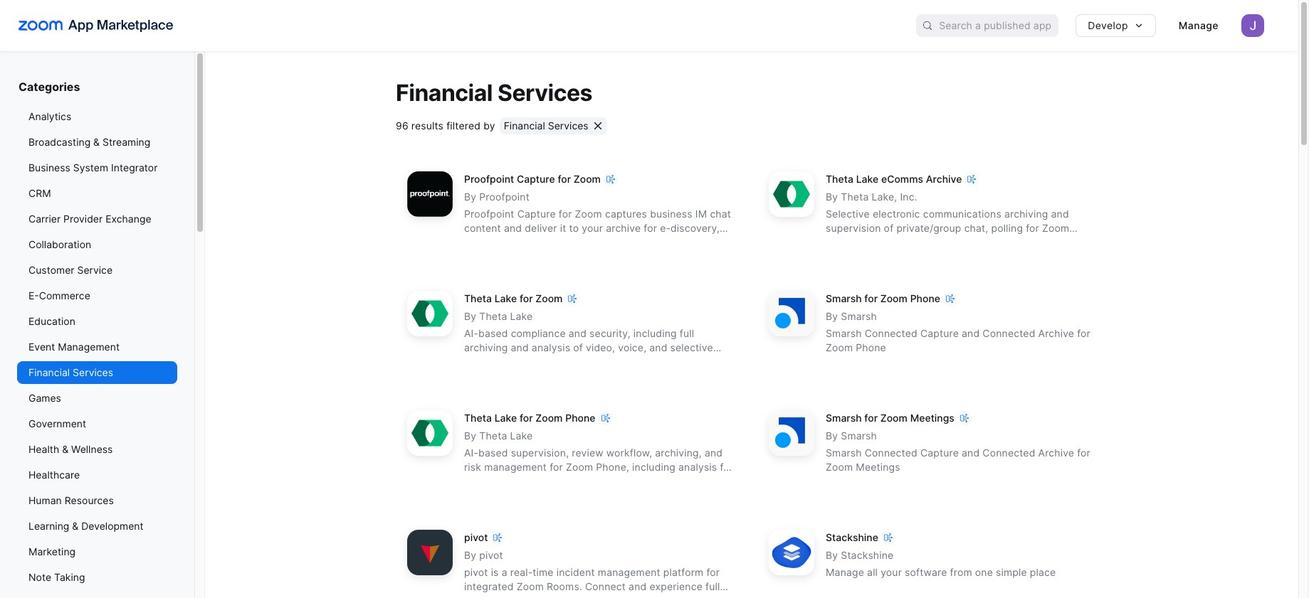 Task type: locate. For each thing, give the bounding box(es) containing it.
2 ai- from the top
[[464, 447, 478, 459]]

financial up 96 results filtered by
[[396, 79, 493, 107]]

2 horizontal spatial phone
[[910, 293, 940, 305]]

1 horizontal spatial of
[[884, 222, 894, 234]]

including inside by theta lake ai-based supervision, review workflow, archiving, and risk management for zoom phone, including analysis for pci, compliance, and conduct risks
[[632, 462, 676, 474]]

by inside 'by smarsh smarsh connected capture and connected archive for zoom meetings'
[[826, 430, 838, 442]]

is
[[491, 567, 499, 579]]

analysis inside by theta lake ai-based supervision, review workflow, archiving, and risk management for zoom phone, including analysis for pci, compliance, and conduct risks
[[678, 462, 717, 474]]

risks inside by theta lake ai-based compliance and security, including full archiving and analysis of video, voice, and selective ecomms to detect dlp, regulatory, and aup risks
[[683, 356, 705, 368]]

1 vertical spatial proofpoint
[[479, 191, 530, 203]]

carrier
[[28, 213, 61, 225]]

content
[[464, 222, 501, 234]]

to inside by pivot pivot is a real-time incident management platform for integrated zoom rooms. connect and experience full visibility to deliver proactive support.
[[506, 595, 516, 599]]

including
[[633, 328, 677, 340], [632, 462, 676, 474]]

of inside by theta lake, inc. selective electronic communications archiving and supervision of private/group chat, polling for zoom meetings and webinars without the need to record
[[884, 222, 894, 234]]

electronic
[[873, 208, 920, 220]]

services up proofpoint capture for zoom
[[548, 120, 588, 132]]

0 horizontal spatial ecomms
[[464, 356, 506, 368]]

including down workflow, at the left of the page
[[632, 462, 676, 474]]

1 horizontal spatial phone
[[856, 342, 886, 354]]

0 horizontal spatial financial
[[28, 367, 70, 379]]

capture down smarsh for zoom phone
[[920, 328, 959, 340]]

financial for financial services link
[[28, 367, 70, 379]]

ai- inside by theta lake ai-based compliance and security, including full archiving and analysis of video, voice, and selective ecomms to detect dlp, regulatory, and aup risks
[[464, 328, 478, 340]]

& down analytics link
[[93, 136, 100, 148]]

financial services down event management
[[28, 367, 113, 379]]

0 vertical spatial archiving
[[1004, 208, 1048, 220]]

0 vertical spatial of
[[884, 222, 894, 234]]

develop button
[[1076, 14, 1156, 37]]

to right it
[[569, 222, 579, 234]]

1 vertical spatial compliance
[[511, 328, 566, 340]]

0 horizontal spatial phone
[[565, 412, 596, 424]]

risks down selective
[[683, 356, 705, 368]]

by inside by theta lake, inc. selective electronic communications archiving and supervision of private/group chat, polling for zoom meetings and webinars without the need to record
[[826, 191, 838, 203]]

proactive
[[554, 595, 599, 599]]

phone up review
[[565, 412, 596, 424]]

lake for theta lake for zoom phone
[[494, 412, 517, 424]]

1 vertical spatial deliver
[[519, 595, 551, 599]]

2 vertical spatial financial
[[28, 367, 70, 379]]

your up the supervision.
[[582, 222, 603, 234]]

your inside by proofpoint proofpoint capture for zoom captures business im chat content and deliver it to your archive for e-discovery, compliance and supervision.
[[582, 222, 603, 234]]

and inside by smarsh smarsh connected capture and connected archive for zoom phone
[[962, 328, 980, 340]]

1 ai- from the top
[[464, 328, 478, 340]]

ecomms inside by theta lake ai-based compliance and security, including full archiving and analysis of video, voice, and selective ecomms to detect dlp, regulatory, and aup risks
[[464, 356, 506, 368]]

0 horizontal spatial analysis
[[532, 342, 570, 354]]

2 based from the top
[[478, 447, 508, 459]]

1 horizontal spatial full
[[705, 581, 720, 593]]

1 vertical spatial risks
[[610, 476, 633, 488]]

0 vertical spatial including
[[633, 328, 677, 340]]

pivot up integrated
[[464, 532, 488, 544]]

by pivot pivot is a real-time incident management platform for integrated zoom rooms. connect and experience full visibility to deliver proactive support.
[[464, 550, 720, 599]]

management up support.
[[598, 567, 660, 579]]

management up compliance,
[[484, 462, 547, 474]]

compliance inside by proofpoint proofpoint capture for zoom captures business im chat content and deliver it to your archive for e-discovery, compliance and supervision.
[[464, 237, 519, 249]]

2 vertical spatial archive
[[1038, 447, 1074, 459]]

analysis inside by theta lake ai-based compliance and security, including full archiving and analysis of video, voice, and selective ecomms to detect dlp, regulatory, and aup risks
[[532, 342, 570, 354]]

0 horizontal spatial risks
[[610, 476, 633, 488]]

to
[[569, 222, 579, 234], [1026, 237, 1036, 249], [509, 356, 519, 368], [506, 595, 516, 599]]

zoom
[[574, 173, 601, 185], [575, 208, 602, 220], [1042, 222, 1069, 234], [536, 293, 563, 305], [880, 293, 908, 305], [826, 342, 853, 354], [536, 412, 563, 424], [880, 412, 908, 424], [566, 462, 593, 474], [826, 462, 853, 474], [517, 581, 544, 593]]

1 vertical spatial services
[[548, 120, 588, 132]]

incident
[[556, 567, 595, 579]]

and inside 'by smarsh smarsh connected capture and connected archive for zoom meetings'
[[962, 447, 980, 459]]

for
[[558, 173, 571, 185], [559, 208, 572, 220], [644, 222, 657, 234], [1026, 222, 1039, 234], [520, 293, 533, 305], [864, 293, 878, 305], [1077, 328, 1091, 340], [520, 412, 533, 424], [864, 412, 878, 424], [1077, 447, 1091, 459], [550, 462, 563, 474], [720, 462, 733, 474], [706, 567, 720, 579]]

1 vertical spatial based
[[478, 447, 508, 459]]

carrier provider exchange link
[[17, 208, 177, 231]]

by inside by stackshine manage all your software from one simple place
[[826, 550, 838, 562]]

games link
[[17, 387, 177, 410]]

archiving up polling
[[1004, 208, 1048, 220]]

visibility
[[464, 595, 503, 599]]

resources
[[65, 495, 114, 507]]

by inside by pivot pivot is a real-time incident management platform for integrated zoom rooms. connect and experience full visibility to deliver proactive support.
[[464, 550, 476, 562]]

phone up by smarsh smarsh connected capture and connected archive for zoom phone
[[910, 293, 940, 305]]

1 vertical spatial full
[[705, 581, 720, 593]]

education link
[[17, 310, 177, 333]]

exchange
[[105, 213, 151, 225]]

to left detect
[[509, 356, 519, 368]]

categories button
[[17, 80, 177, 105]]

by for by proofpoint proofpoint capture for zoom captures business im chat content and deliver it to your archive for e-discovery, compliance and supervision.
[[464, 191, 476, 203]]

business
[[650, 208, 692, 220]]

0 vertical spatial meetings
[[826, 237, 870, 249]]

services down event management link
[[73, 367, 113, 379]]

analysis up detect
[[532, 342, 570, 354]]

e-
[[660, 222, 671, 234]]

0 vertical spatial deliver
[[525, 222, 557, 234]]

1 horizontal spatial management
[[598, 567, 660, 579]]

based down the theta lake for zoom
[[478, 328, 508, 340]]

by proofpoint proofpoint capture for zoom captures business im chat content and deliver it to your archive for e-discovery, compliance and supervision.
[[464, 191, 731, 249]]

0 vertical spatial services
[[498, 79, 592, 107]]

1 vertical spatial manage
[[826, 567, 864, 579]]

carrier provider exchange
[[28, 213, 151, 225]]

capture down smarsh for zoom meetings
[[920, 447, 959, 459]]

pivot left is
[[464, 567, 488, 579]]

zoom inside by proofpoint proofpoint capture for zoom captures business im chat content and deliver it to your archive for e-discovery, compliance and supervision.
[[575, 208, 602, 220]]

discovery,
[[671, 222, 720, 234]]

financial for the financial services button in the left top of the page
[[504, 120, 545, 132]]

meetings down 'supervision' at the top of page
[[826, 237, 870, 249]]

by inside by theta lake ai-based supervision, review workflow, archiving, and risk management for zoom phone, including analysis for pci, compliance, and conduct risks
[[464, 430, 476, 442]]

96
[[396, 120, 408, 132]]

to right need at the top
[[1026, 237, 1036, 249]]

by smarsh smarsh connected capture and connected archive for zoom meetings
[[826, 430, 1091, 474]]

0 vertical spatial risks
[[683, 356, 705, 368]]

ai- down the theta lake for zoom
[[464, 328, 478, 340]]

analysis down archiving,
[[678, 462, 717, 474]]

rooms.
[[547, 581, 582, 593]]

financial up games
[[28, 367, 70, 379]]

0 vertical spatial manage
[[1179, 19, 1219, 31]]

1 based from the top
[[478, 328, 508, 340]]

risks inside by theta lake ai-based supervision, review workflow, archiving, and risk management for zoom phone, including analysis for pci, compliance, and conduct risks
[[610, 476, 633, 488]]

theta inside by theta lake ai-based supervision, review workflow, archiving, and risk management for zoom phone, including analysis for pci, compliance, and conduct risks
[[479, 430, 507, 442]]

1 horizontal spatial ecomms
[[881, 173, 923, 185]]

theta lake for zoom
[[464, 293, 563, 305]]

stackshine
[[826, 532, 878, 544], [841, 550, 894, 562]]

meetings inside 'by smarsh smarsh connected capture and connected archive for zoom meetings'
[[856, 462, 900, 474]]

0 vertical spatial your
[[582, 222, 603, 234]]

manage
[[1179, 19, 1219, 31], [826, 567, 864, 579]]

based inside by theta lake ai-based compliance and security, including full archiving and analysis of video, voice, and selective ecomms to detect dlp, regulatory, and aup risks
[[478, 328, 508, 340]]

marketing
[[28, 546, 76, 558]]

0 horizontal spatial archiving
[[464, 342, 508, 354]]

zoom inside by smarsh smarsh connected capture and connected archive for zoom phone
[[826, 342, 853, 354]]

of up dlp,
[[573, 342, 583, 354]]

0 vertical spatial phone
[[910, 293, 940, 305]]

note taking link
[[17, 567, 177, 589]]

deliver inside by pivot pivot is a real-time incident management platform for integrated zoom rooms. connect and experience full visibility to deliver proactive support.
[[519, 595, 551, 599]]

1 vertical spatial financial
[[504, 120, 545, 132]]

management
[[484, 462, 547, 474], [598, 567, 660, 579]]

0 vertical spatial compliance
[[464, 237, 519, 249]]

1 vertical spatial including
[[632, 462, 676, 474]]

your
[[582, 222, 603, 234], [881, 567, 902, 579]]

by inside by proofpoint proofpoint capture for zoom captures business im chat content and deliver it to your archive for e-discovery, compliance and supervision.
[[464, 191, 476, 203]]

0 vertical spatial full
[[680, 328, 694, 340]]

business system integrator
[[28, 162, 158, 174]]

1 horizontal spatial &
[[72, 520, 78, 532]]

archive inside by smarsh smarsh connected capture and connected archive for zoom phone
[[1038, 328, 1074, 340]]

health & wellness
[[28, 443, 113, 456]]

by for by pivot pivot is a real-time incident management platform for integrated zoom rooms. connect and experience full visibility to deliver proactive support.
[[464, 550, 476, 562]]

1 vertical spatial analysis
[[678, 462, 717, 474]]

1 horizontal spatial financial
[[396, 79, 493, 107]]

broadcasting & streaming link
[[17, 131, 177, 154]]

ecomms left detect
[[464, 356, 506, 368]]

archive for smarsh for zoom meetings
[[1038, 447, 1074, 459]]

financial right by
[[504, 120, 545, 132]]

of
[[884, 222, 894, 234], [573, 342, 583, 354]]

by inside by theta lake ai-based compliance and security, including full archiving and analysis of video, voice, and selective ecomms to detect dlp, regulatory, and aup risks
[[464, 311, 476, 323]]

phone down smarsh for zoom phone
[[856, 342, 886, 354]]

commerce
[[39, 290, 90, 302]]

integrated
[[464, 581, 514, 593]]

and
[[1051, 208, 1069, 220], [504, 222, 522, 234], [522, 237, 540, 249], [873, 237, 891, 249], [569, 328, 587, 340], [962, 328, 980, 340], [511, 342, 529, 354], [649, 342, 667, 354], [638, 356, 656, 368], [705, 447, 723, 459], [962, 447, 980, 459], [547, 476, 565, 488], [629, 581, 647, 593]]

learning & development
[[28, 520, 144, 532]]

based for archiving
[[478, 328, 508, 340]]

ecomms up inc.
[[881, 173, 923, 185]]

0 vertical spatial management
[[484, 462, 547, 474]]

0 vertical spatial ai-
[[464, 328, 478, 340]]

by smarsh smarsh connected capture and connected archive for zoom phone
[[826, 311, 1091, 354]]

including inside by theta lake ai-based compliance and security, including full archiving and analysis of video, voice, and selective ecomms to detect dlp, regulatory, and aup risks
[[633, 328, 677, 340]]

0 horizontal spatial management
[[484, 462, 547, 474]]

1 horizontal spatial analysis
[[678, 462, 717, 474]]

simple
[[996, 567, 1027, 579]]

2 vertical spatial financial services
[[28, 367, 113, 379]]

e-
[[28, 290, 39, 302]]

for inside 'by smarsh smarsh connected capture and connected archive for zoom meetings'
[[1077, 447, 1091, 459]]

business
[[28, 162, 70, 174]]

0 horizontal spatial &
[[62, 443, 68, 456]]

full up selective
[[680, 328, 694, 340]]

based inside by theta lake ai-based supervision, review workflow, archiving, and risk management for zoom phone, including analysis for pci, compliance, and conduct risks
[[478, 447, 508, 459]]

deliver down time
[[519, 595, 551, 599]]

capture down proofpoint capture for zoom
[[517, 208, 556, 220]]

e-commerce
[[28, 290, 90, 302]]

full right the experience
[[705, 581, 720, 593]]

compliance down content
[[464, 237, 519, 249]]

0 horizontal spatial full
[[680, 328, 694, 340]]

1 horizontal spatial manage
[[1179, 19, 1219, 31]]

webinars
[[894, 237, 938, 249]]

smarsh
[[826, 293, 862, 305], [841, 311, 877, 323], [826, 328, 862, 340], [826, 412, 862, 424], [841, 430, 877, 442], [826, 447, 862, 459]]

your right all
[[881, 567, 902, 579]]

crm link
[[17, 182, 177, 205]]

financial services
[[396, 79, 592, 107], [504, 120, 588, 132], [28, 367, 113, 379]]

1 vertical spatial financial services
[[504, 120, 588, 132]]

by inside by smarsh smarsh connected capture and connected archive for zoom phone
[[826, 311, 838, 323]]

services for financial services link
[[73, 367, 113, 379]]

1 vertical spatial your
[[881, 567, 902, 579]]

archive inside 'by smarsh smarsh connected capture and connected archive for zoom meetings'
[[1038, 447, 1074, 459]]

lake for theta lake ecomms archive
[[856, 173, 879, 185]]

& for health
[[62, 443, 68, 456]]

0 vertical spatial &
[[93, 136, 100, 148]]

inc.
[[900, 191, 917, 203]]

ai- up "risk"
[[464, 447, 478, 459]]

financial services for the financial services button in the left top of the page
[[504, 120, 588, 132]]

1 vertical spatial ecomms
[[464, 356, 506, 368]]

voice,
[[618, 342, 646, 354]]

streaming
[[103, 136, 150, 148]]

theta inside by theta lake, inc. selective electronic communications archiving and supervision of private/group chat, polling for zoom meetings and webinars without the need to record
[[841, 191, 869, 203]]

pivot up is
[[479, 550, 503, 562]]

platform
[[663, 567, 704, 579]]

detect
[[522, 356, 553, 368]]

1 vertical spatial &
[[62, 443, 68, 456]]

0 vertical spatial analysis
[[532, 342, 570, 354]]

education
[[28, 315, 75, 327]]

by
[[464, 191, 476, 203], [826, 191, 838, 203], [464, 311, 476, 323], [826, 311, 838, 323], [464, 430, 476, 442], [826, 430, 838, 442], [464, 550, 476, 562], [826, 550, 838, 562]]

by for by smarsh smarsh connected capture and connected archive for zoom meetings
[[826, 430, 838, 442]]

ai- inside by theta lake ai-based supervision, review workflow, archiving, and risk management for zoom phone, including analysis for pci, compliance, and conduct risks
[[464, 447, 478, 459]]

of down electronic
[[884, 222, 894, 234]]

event management
[[28, 341, 120, 353]]

2 vertical spatial meetings
[[856, 462, 900, 474]]

financial services inside button
[[504, 120, 588, 132]]

management inside by pivot pivot is a real-time incident management platform for integrated zoom rooms. connect and experience full visibility to deliver proactive support.
[[598, 567, 660, 579]]

human
[[28, 495, 62, 507]]

2 vertical spatial &
[[72, 520, 78, 532]]

0 horizontal spatial of
[[573, 342, 583, 354]]

0 vertical spatial stackshine
[[826, 532, 878, 544]]

risks down phone, at the bottom left of page
[[610, 476, 633, 488]]

meetings up 'by smarsh smarsh connected capture and connected archive for zoom meetings' at the bottom right of page
[[910, 412, 954, 424]]

0 vertical spatial ecomms
[[881, 173, 923, 185]]

including up voice,
[[633, 328, 677, 340]]

compliance up detect
[[511, 328, 566, 340]]

deliver left it
[[525, 222, 557, 234]]

provider
[[63, 213, 103, 225]]

1 vertical spatial archive
[[1038, 328, 1074, 340]]

0 vertical spatial based
[[478, 328, 508, 340]]

lake for theta lake for zoom
[[494, 293, 517, 305]]

0 vertical spatial pivot
[[464, 532, 488, 544]]

archiving inside by theta lake ai-based compliance and security, including full archiving and analysis of video, voice, and selective ecomms to detect dlp, regulatory, and aup risks
[[464, 342, 508, 354]]

2 horizontal spatial &
[[93, 136, 100, 148]]

government link
[[17, 413, 177, 436]]

services inside button
[[548, 120, 588, 132]]

financial services up by
[[396, 79, 592, 107]]

1 vertical spatial of
[[573, 342, 583, 354]]

1 vertical spatial stackshine
[[841, 550, 894, 562]]

1 vertical spatial phone
[[856, 342, 886, 354]]

& right health
[[62, 443, 68, 456]]

theta inside by theta lake ai-based compliance and security, including full archiving and analysis of video, voice, and selective ecomms to detect dlp, regulatory, and aup risks
[[479, 311, 507, 323]]

1 vertical spatial archiving
[[464, 342, 508, 354]]

1 horizontal spatial your
[[881, 567, 902, 579]]

note taking
[[28, 572, 85, 584]]

experience
[[649, 581, 703, 593]]

1 horizontal spatial risks
[[683, 356, 705, 368]]

Search text field
[[939, 15, 1059, 36]]

2 horizontal spatial financial
[[504, 120, 545, 132]]

based up "risk"
[[478, 447, 508, 459]]

proofpoint
[[464, 173, 514, 185], [479, 191, 530, 203], [464, 208, 514, 220]]

1 vertical spatial management
[[598, 567, 660, 579]]

of inside by theta lake ai-based compliance and security, including full archiving and analysis of video, voice, and selective ecomms to detect dlp, regulatory, and aup risks
[[573, 342, 583, 354]]

archiving inside by theta lake, inc. selective electronic communications archiving and supervision of private/group chat, polling for zoom meetings and webinars without the need to record
[[1004, 208, 1048, 220]]

services for the financial services button in the left top of the page
[[548, 120, 588, 132]]

financial inside button
[[504, 120, 545, 132]]

customer service link
[[17, 259, 177, 282]]

0 horizontal spatial manage
[[826, 567, 864, 579]]

& down human resources at the left
[[72, 520, 78, 532]]

review
[[572, 447, 603, 459]]

2 vertical spatial services
[[73, 367, 113, 379]]

compliance inside by theta lake ai-based compliance and security, including full archiving and analysis of video, voice, and selective ecomms to detect dlp, regulatory, and aup risks
[[511, 328, 566, 340]]

financial services link
[[17, 362, 177, 384]]

time
[[533, 567, 554, 579]]

to down integrated
[[506, 595, 516, 599]]

meetings down smarsh for zoom meetings
[[856, 462, 900, 474]]

ecomms
[[881, 173, 923, 185], [464, 356, 506, 368]]

1 vertical spatial ai-
[[464, 447, 478, 459]]

proofpoint capture for zoom
[[464, 173, 601, 185]]

financial services up proofpoint capture for zoom
[[504, 120, 588, 132]]

banner
[[0, 0, 1298, 51]]

0 horizontal spatial your
[[582, 222, 603, 234]]

1 horizontal spatial archiving
[[1004, 208, 1048, 220]]

services up the financial services button in the left top of the page
[[498, 79, 592, 107]]

by for by theta lake ai-based compliance and security, including full archiving and analysis of video, voice, and selective ecomms to detect dlp, regulatory, and aup risks
[[464, 311, 476, 323]]

1 vertical spatial meetings
[[910, 412, 954, 424]]

zoom inside 'by smarsh smarsh connected capture and connected archive for zoom meetings'
[[826, 462, 853, 474]]

archiving down the theta lake for zoom
[[464, 342, 508, 354]]

supervision
[[826, 222, 881, 234]]

capture inside by proofpoint proofpoint capture for zoom captures business im chat content and deliver it to your archive for e-discovery, compliance and supervision.
[[517, 208, 556, 220]]



Task type: vqa. For each thing, say whether or not it's contained in the screenshot.


Task type: describe. For each thing, give the bounding box(es) containing it.
manage inside button
[[1179, 19, 1219, 31]]

stackshine inside by stackshine manage all your software from one simple place
[[841, 550, 894, 562]]

0 vertical spatial archive
[[926, 173, 962, 185]]

by for by theta lake ai-based supervision, review workflow, archiving, and risk management for zoom phone, including analysis for pci, compliance, and conduct risks
[[464, 430, 476, 442]]

dlp,
[[556, 356, 578, 368]]

by
[[483, 120, 495, 132]]

record
[[1039, 237, 1070, 249]]

marketing link
[[17, 541, 177, 564]]

96 results filtered by
[[396, 120, 495, 132]]

categories
[[19, 80, 80, 94]]

smarsh for zoom meetings
[[826, 412, 954, 424]]

crm
[[28, 187, 51, 199]]

smarsh for zoom phone
[[826, 293, 940, 305]]

& for broadcasting
[[93, 136, 100, 148]]

analytics
[[28, 110, 71, 122]]

government
[[28, 418, 86, 430]]

captures
[[605, 208, 647, 220]]

lake inside by theta lake ai-based compliance and security, including full archiving and analysis of video, voice, and selective ecomms to detect dlp, regulatory, and aup risks
[[510, 311, 533, 323]]

pci,
[[464, 476, 484, 488]]

system
[[73, 162, 108, 174]]

1 vertical spatial pivot
[[479, 550, 503, 562]]

meetings inside by theta lake, inc. selective electronic communications archiving and supervision of private/group chat, polling for zoom meetings and webinars without the need to record
[[826, 237, 870, 249]]

one
[[975, 567, 993, 579]]

broadcasting & streaming
[[28, 136, 150, 148]]

by for by smarsh smarsh connected capture and connected archive for zoom phone
[[826, 311, 838, 323]]

business system integrator link
[[17, 157, 177, 179]]

selective
[[670, 342, 713, 354]]

2 vertical spatial phone
[[565, 412, 596, 424]]

taking
[[54, 572, 85, 584]]

polling
[[991, 222, 1023, 234]]

for inside by pivot pivot is a real-time incident management platform for integrated zoom rooms. connect and experience full visibility to deliver proactive support.
[[706, 567, 720, 579]]

0 vertical spatial proofpoint
[[464, 173, 514, 185]]

theta lake for zoom phone
[[464, 412, 596, 424]]

zoom inside by pivot pivot is a real-time incident management platform for integrated zoom rooms. connect and experience full visibility to deliver proactive support.
[[517, 581, 544, 593]]

risk
[[464, 462, 481, 474]]

for inside by theta lake, inc. selective electronic communications archiving and supervision of private/group chat, polling for zoom meetings and webinars without the need to record
[[1026, 222, 1039, 234]]

for inside by smarsh smarsh connected capture and connected archive for zoom phone
[[1077, 328, 1091, 340]]

human resources link
[[17, 490, 177, 513]]

capture down the financial services button in the left top of the page
[[517, 173, 555, 185]]

workflow,
[[606, 447, 652, 459]]

results
[[411, 120, 444, 132]]

conduct
[[568, 476, 607, 488]]

archiving,
[[655, 447, 702, 459]]

by for by theta lake, inc. selective electronic communications archiving and supervision of private/group chat, polling for zoom meetings and webinars without the need to record
[[826, 191, 838, 203]]

based for risk
[[478, 447, 508, 459]]

aup
[[659, 356, 680, 368]]

integrator
[[111, 162, 158, 174]]

lake inside by theta lake ai-based supervision, review workflow, archiving, and risk management for zoom phone, including analysis for pci, compliance, and conduct risks
[[510, 430, 533, 442]]

video,
[[586, 342, 615, 354]]

games
[[28, 392, 61, 404]]

healthcare
[[28, 469, 80, 481]]

broadcasting
[[28, 136, 91, 148]]

ai- for ai-based compliance and security, including full archiving and analysis of video, voice, and selective ecomms to detect dlp, regulatory, and aup risks
[[464, 328, 478, 340]]

learning
[[28, 520, 69, 532]]

chat,
[[964, 222, 988, 234]]

full inside by pivot pivot is a real-time incident management platform for integrated zoom rooms. connect and experience full visibility to deliver proactive support.
[[705, 581, 720, 593]]

manage inside by stackshine manage all your software from one simple place
[[826, 567, 864, 579]]

healthcare link
[[17, 464, 177, 487]]

2 vertical spatial pivot
[[464, 567, 488, 579]]

analytics link
[[17, 105, 177, 128]]

to inside by theta lake ai-based compliance and security, including full archiving and analysis of video, voice, and selective ecomms to detect dlp, regulatory, and aup risks
[[509, 356, 519, 368]]

customer service
[[28, 264, 113, 276]]

supervision,
[[511, 447, 569, 459]]

phone inside by smarsh smarsh connected capture and connected archive for zoom phone
[[856, 342, 886, 354]]

support.
[[602, 595, 642, 599]]

health
[[28, 443, 59, 456]]

2 vertical spatial proofpoint
[[464, 208, 514, 220]]

private/group
[[896, 222, 961, 234]]

phone,
[[596, 462, 629, 474]]

by for by stackshine manage all your software from one simple place
[[826, 550, 838, 562]]

by stackshine manage all your software from one simple place
[[826, 550, 1056, 579]]

service
[[77, 264, 113, 276]]

to inside by proofpoint proofpoint capture for zoom captures business im chat content and deliver it to your archive for e-discovery, compliance and supervision.
[[569, 222, 579, 234]]

capture inside by smarsh smarsh connected capture and connected archive for zoom phone
[[920, 328, 959, 340]]

it
[[560, 222, 566, 234]]

full inside by theta lake ai-based compliance and security, including full archiving and analysis of video, voice, and selective ecomms to detect dlp, regulatory, and aup risks
[[680, 328, 694, 340]]

your inside by stackshine manage all your software from one simple place
[[881, 567, 902, 579]]

compliance,
[[486, 476, 544, 488]]

by theta lake ai-based supervision, review workflow, archiving, and risk management for zoom phone, including analysis for pci, compliance, and conduct risks
[[464, 430, 733, 488]]

a
[[502, 567, 507, 579]]

connect
[[585, 581, 626, 593]]

deliver inside by proofpoint proofpoint capture for zoom captures business im chat content and deliver it to your archive for e-discovery, compliance and supervision.
[[525, 222, 557, 234]]

0 vertical spatial financial services
[[396, 79, 592, 107]]

regulatory,
[[581, 356, 635, 368]]

e-commerce link
[[17, 285, 177, 308]]

financial services for financial services link
[[28, 367, 113, 379]]

event
[[28, 341, 55, 353]]

and inside by pivot pivot is a real-time incident management platform for integrated zoom rooms. connect and experience full visibility to deliver proactive support.
[[629, 581, 647, 593]]

supervision.
[[543, 237, 601, 249]]

by theta lake, inc. selective electronic communications archiving and supervision of private/group chat, polling for zoom meetings and webinars without the need to record
[[826, 191, 1070, 249]]

manage button
[[1167, 14, 1230, 37]]

the
[[980, 237, 996, 249]]

place
[[1030, 567, 1056, 579]]

lake,
[[872, 191, 897, 203]]

& for learning
[[72, 520, 78, 532]]

0 vertical spatial financial
[[396, 79, 493, 107]]

real-
[[510, 567, 533, 579]]

search a published app element
[[916, 14, 1059, 37]]

need
[[999, 237, 1023, 249]]

without
[[941, 237, 978, 249]]

financial services button
[[499, 118, 607, 135]]

customer
[[28, 264, 74, 276]]

learning & development link
[[17, 515, 177, 538]]

to inside by theta lake, inc. selective electronic communications archiving and supervision of private/group chat, polling for zoom meetings and webinars without the need to record
[[1026, 237, 1036, 249]]

zoom inside by theta lake, inc. selective electronic communications archiving and supervision of private/group chat, polling for zoom meetings and webinars without the need to record
[[1042, 222, 1069, 234]]

filtered
[[446, 120, 481, 132]]

management inside by theta lake ai-based supervision, review workflow, archiving, and risk management for zoom phone, including analysis for pci, compliance, and conduct risks
[[484, 462, 547, 474]]

collaboration link
[[17, 233, 177, 256]]

all
[[867, 567, 878, 579]]

ai- for ai-based supervision, review workflow, archiving, and risk management for zoom phone, including analysis for pci, compliance, and conduct risks
[[464, 447, 478, 459]]

capture inside 'by smarsh smarsh connected capture and connected archive for zoom meetings'
[[920, 447, 959, 459]]

software
[[905, 567, 947, 579]]

chat
[[710, 208, 731, 220]]

banner containing develop
[[0, 0, 1298, 51]]

security,
[[589, 328, 631, 340]]

zoom inside by theta lake ai-based supervision, review workflow, archiving, and risk management for zoom phone, including analysis for pci, compliance, and conduct risks
[[566, 462, 593, 474]]

archive for smarsh for zoom phone
[[1038, 328, 1074, 340]]

im
[[695, 208, 707, 220]]



